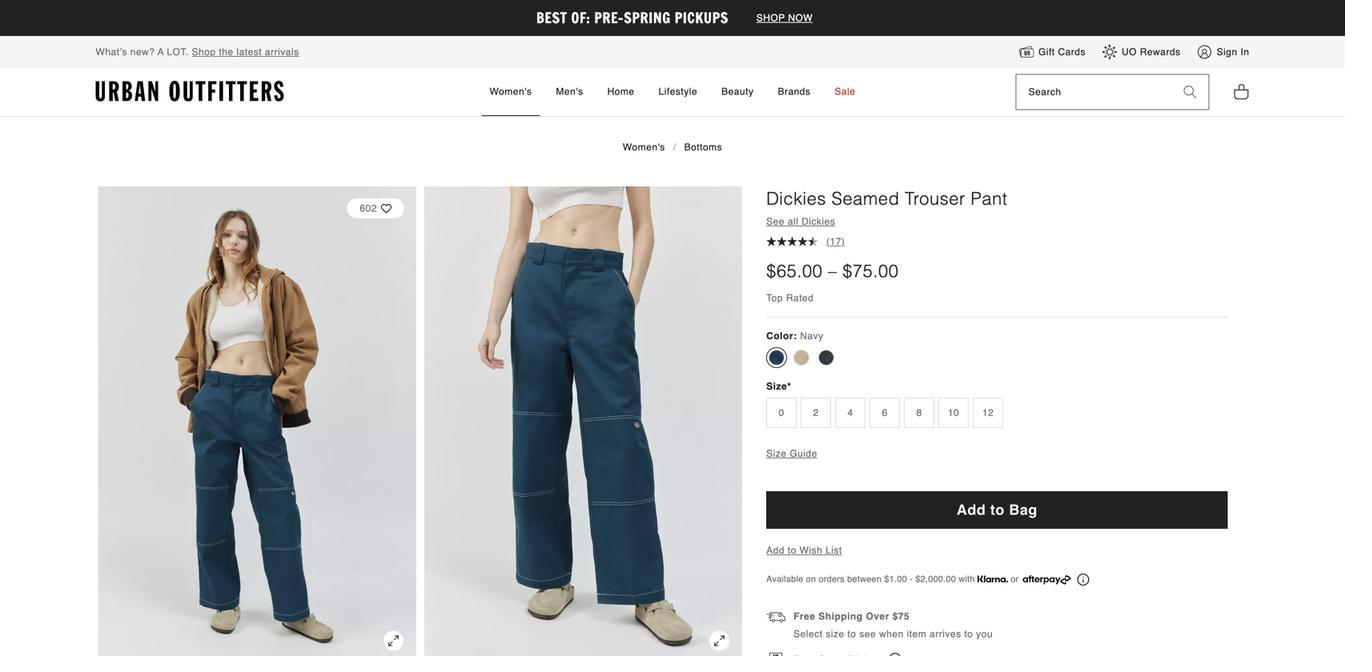 Task type: vqa. For each thing, say whether or not it's contained in the screenshot.
Kimchi Blue Ammie Strapless Midi Dress image
no



Task type: locate. For each thing, give the bounding box(es) containing it.
size for size guide
[[766, 448, 787, 459]]

on
[[806, 574, 816, 585]]

4.5 stars element
[[766, 237, 818, 247]]

dickies seamed trouser pant image
[[98, 187, 416, 657]]

brands link
[[770, 68, 819, 116]]

brands
[[778, 86, 811, 97]]

original price: $65.00 – $75.00 element
[[766, 259, 899, 284]]

0 horizontal spatial women's
[[490, 86, 532, 97]]

dickies seamed trouser pant see all dickies
[[766, 189, 1008, 227]]

1 vertical spatial add
[[766, 545, 785, 556]]

free shipping over $75 select size to see when item arrives to you
[[794, 611, 993, 640]]

search image
[[1184, 86, 1197, 99]]

zoom in image
[[710, 631, 730, 651]]

star rating image
[[787, 237, 798, 247], [798, 237, 808, 247], [808, 237, 818, 247]]

now
[[788, 12, 813, 24]]

men's
[[556, 86, 583, 97]]

star rating image
[[766, 237, 777, 247], [777, 237, 787, 247]]

add
[[957, 502, 986, 518], [766, 545, 785, 556]]

sale link
[[827, 68, 864, 116]]

1 star rating image from the left
[[787, 237, 798, 247]]

602 button
[[347, 191, 404, 227]]

see all dickies link
[[766, 216, 835, 227]]

dickies seamed trouser pant #1 image
[[424, 187, 742, 657]]

3 star rating image from the left
[[808, 237, 818, 247]]

1 vertical spatial size
[[766, 448, 787, 459]]

size up 0
[[766, 381, 787, 392]]

women's
[[490, 86, 532, 97], [623, 142, 665, 153]]

sign in button
[[1197, 44, 1250, 60]]

12
[[982, 407, 994, 419]]

men's link
[[548, 68, 591, 116]]

klarna image
[[978, 576, 1008, 583]]

store pickup image
[[770, 654, 782, 657], [770, 654, 782, 657]]

1 horizontal spatial women's link
[[623, 142, 665, 153]]

add left bag at the right bottom
[[957, 502, 986, 518]]

0 vertical spatial women's
[[490, 86, 532, 97]]

size left guide at the bottom
[[766, 448, 787, 459]]

lifestyle link
[[651, 68, 706, 116]]

color:
[[766, 331, 797, 342]]

select
[[794, 629, 823, 640]]

free
[[794, 611, 816, 623]]

navy
[[800, 331, 824, 342]]

$75.00
[[843, 261, 899, 282]]

you
[[976, 629, 993, 640]]

women's link
[[482, 68, 540, 116], [623, 142, 665, 153]]

trouser
[[905, 189, 966, 209]]

women's inside main navigation element
[[490, 86, 532, 97]]

top rated
[[766, 293, 814, 304]]

shop
[[192, 47, 216, 58]]

shop the latest arrivals link
[[192, 47, 299, 58]]

item
[[907, 629, 927, 640]]

a
[[158, 47, 164, 58]]

0 vertical spatial size
[[766, 381, 787, 392]]

shop now link
[[748, 12, 821, 24]]

color: navy
[[766, 331, 824, 342]]

size guide
[[766, 448, 817, 459]]

between
[[847, 574, 882, 585]]

size
[[826, 629, 845, 640]]

to
[[990, 502, 1005, 518], [788, 545, 797, 556], [848, 629, 856, 640], [964, 629, 973, 640]]

women's left men's
[[490, 86, 532, 97]]

0 horizontal spatial add
[[766, 545, 785, 556]]

dickies right all
[[802, 216, 835, 227]]

add up available at the right bottom of page
[[766, 545, 785, 556]]

to inside button
[[990, 502, 1005, 518]]

to left bag at the right bottom
[[990, 502, 1005, 518]]

None search field
[[1017, 75, 1172, 109]]

urban outfitters image
[[96, 81, 284, 102]]

add inside button
[[957, 502, 986, 518]]

6
[[882, 407, 888, 419]]

top
[[766, 293, 783, 304]]

1 star rating image from the left
[[766, 237, 777, 247]]

or
[[1011, 574, 1019, 585]]

1 vertical spatial women's
[[623, 142, 665, 153]]

bottoms link
[[684, 142, 722, 153]]

1 horizontal spatial add
[[957, 502, 986, 518]]

lifestyle
[[659, 86, 698, 97]]

0 vertical spatial women's link
[[482, 68, 540, 116]]

women's link left bottoms at top right
[[623, 142, 665, 153]]

add to bag
[[957, 502, 1038, 518]]

0 horizontal spatial women's link
[[482, 68, 540, 116]]

0 vertical spatial add
[[957, 502, 986, 518]]

1 vertical spatial women's link
[[623, 142, 665, 153]]

women's left bottoms at top right
[[623, 142, 665, 153]]

with
[[959, 574, 975, 585]]

size for size
[[766, 381, 787, 392]]

home
[[607, 86, 635, 97]]

dickies up all
[[766, 189, 826, 209]]

what's new? a lot. shop the latest arrivals
[[96, 47, 299, 58]]

2 size from the top
[[766, 448, 787, 459]]

1 size from the top
[[766, 381, 787, 392]]

in
[[1241, 46, 1250, 57]]

-
[[910, 574, 913, 585]]

dickies
[[766, 189, 826, 209], [802, 216, 835, 227]]

women's link left men's link
[[482, 68, 540, 116]]

1 horizontal spatial women's
[[623, 142, 665, 153]]

to left see
[[848, 629, 856, 640]]

women's for men's
[[490, 86, 532, 97]]

guide
[[790, 448, 817, 459]]

add for add to wish list
[[766, 545, 785, 556]]

uo rewards link
[[1102, 44, 1181, 60]]

rated
[[786, 293, 814, 304]]

2 star rating image from the left
[[798, 237, 808, 247]]

gift
[[1038, 46, 1055, 57]]

arrivals
[[265, 47, 299, 58]]

what's
[[96, 47, 127, 58]]

size
[[766, 381, 787, 392], [766, 448, 787, 459]]



Task type: describe. For each thing, give the bounding box(es) containing it.
to left wish
[[788, 545, 797, 556]]

black image
[[818, 350, 835, 366]]

best of:  pre-spring pickups
[[536, 8, 732, 28]]

shipping options image
[[766, 611, 786, 630]]

bag
[[1009, 502, 1038, 518]]

10
[[948, 407, 960, 419]]

latest
[[237, 47, 262, 58]]

pant
[[971, 189, 1008, 209]]

women's for bottoms
[[623, 142, 665, 153]]

orders
[[819, 574, 845, 585]]

women's link for bottoms
[[623, 142, 665, 153]]

see
[[766, 216, 785, 227]]

uo
[[1122, 46, 1137, 57]]

navy image
[[769, 350, 785, 366]]

add to wish list button
[[766, 545, 842, 556]]

sale
[[835, 86, 856, 97]]

beauty link
[[714, 68, 762, 116]]

afterpay image
[[1023, 576, 1071, 585]]

gift cards link
[[1018, 44, 1086, 60]]

size guide button
[[766, 448, 817, 459]]

2
[[813, 407, 819, 419]]

add for add to bag
[[957, 502, 986, 518]]

pickups
[[675, 8, 729, 28]]

add to bag button
[[766, 491, 1228, 529]]

$65.00 – $75.00
[[766, 261, 899, 282]]

over
[[866, 611, 890, 623]]

list
[[826, 545, 842, 556]]

cards
[[1058, 46, 1086, 57]]

all
[[788, 216, 799, 227]]

the
[[219, 47, 233, 58]]

my shopping bag image
[[1234, 83, 1250, 100]]

sign
[[1217, 46, 1238, 57]]

store pickup image
[[889, 654, 901, 657]]

zoom in image
[[383, 631, 403, 651]]

$75
[[893, 611, 910, 623]]

to left the you
[[964, 629, 973, 640]]

2 star rating image from the left
[[777, 237, 787, 247]]

shop now
[[756, 12, 813, 24]]

$2,000.00
[[916, 574, 956, 585]]

of:
[[571, 8, 590, 28]]

beauty
[[722, 86, 754, 97]]

shipping
[[819, 611, 863, 623]]

$1.00
[[884, 574, 907, 585]]

gift cards
[[1038, 46, 1086, 57]]

shop
[[756, 12, 785, 24]]

main navigation element
[[345, 68, 1000, 116]]

seamed
[[832, 189, 900, 209]]

or button
[[978, 572, 1090, 587]]

add to wish list
[[766, 545, 842, 556]]

bottoms
[[684, 142, 722, 153]]

4
[[848, 407, 853, 419]]

home link
[[599, 68, 643, 116]]

best
[[536, 8, 567, 28]]

$65.00
[[766, 261, 823, 282]]

rewards
[[1140, 46, 1181, 57]]

see
[[859, 629, 876, 640]]

1 vertical spatial dickies
[[802, 216, 835, 227]]

wish
[[800, 545, 823, 556]]

0 vertical spatial dickies
[[766, 189, 826, 209]]

pre-
[[594, 8, 624, 28]]

sign in
[[1217, 46, 1250, 57]]

spring
[[624, 8, 671, 28]]

uo rewards
[[1122, 46, 1181, 57]]

–
[[828, 261, 837, 282]]

tan image
[[794, 350, 810, 366]]

women's link for men's
[[482, 68, 540, 116]]

lot.
[[167, 47, 189, 58]]

available
[[766, 574, 803, 585]]

when
[[879, 629, 904, 640]]

available on orders between $1.00 - $2,000.00 with
[[766, 574, 978, 585]]

Search text field
[[1017, 75, 1172, 109]]

8
[[916, 407, 922, 419]]

0
[[779, 407, 785, 419]]



